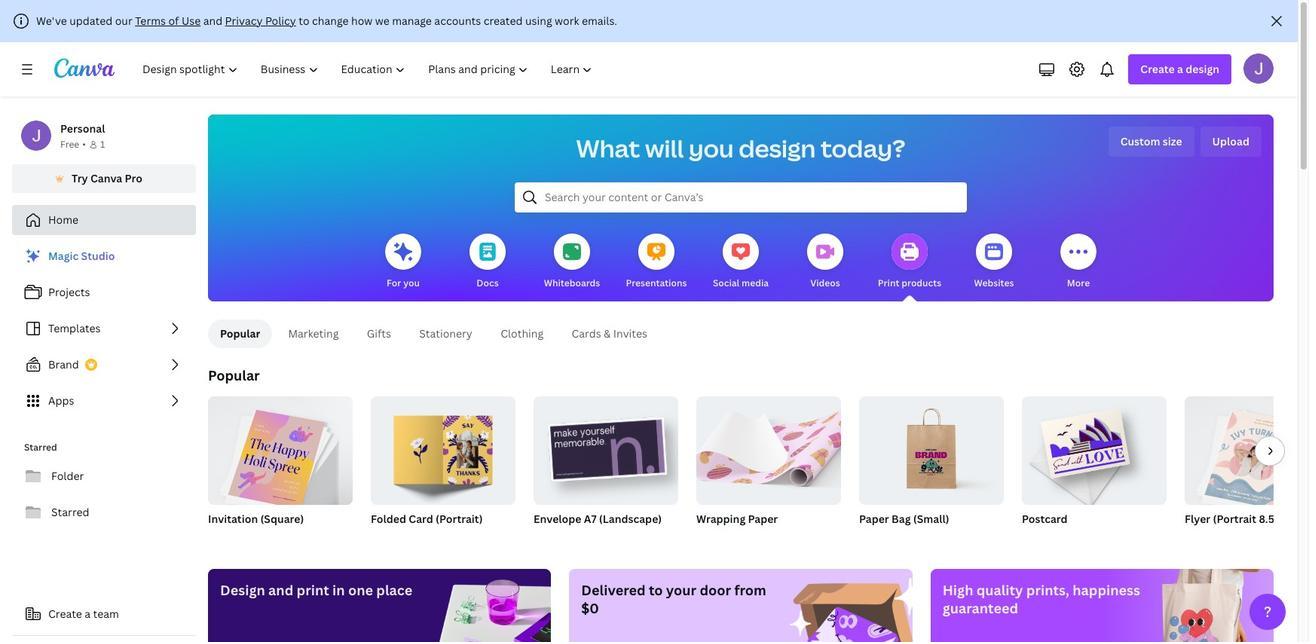 Task type: describe. For each thing, give the bounding box(es) containing it.
brand
[[48, 357, 79, 372]]

emails.
[[582, 14, 618, 28]]

envelope a7 (landscape) group
[[534, 391, 679, 546]]

door
[[700, 581, 732, 599]]

you inside "button"
[[404, 277, 420, 290]]

for you
[[387, 277, 420, 290]]

team
[[93, 607, 119, 621]]

wrapping paper group
[[697, 391, 842, 546]]

popular button
[[208, 320, 273, 348]]

0 vertical spatial starred
[[24, 441, 57, 454]]

wrapping paper
[[697, 512, 778, 526]]

folded card (portrait) group
[[371, 391, 516, 546]]

invitation
[[208, 512, 258, 526]]

envelope a7 (landscape)
[[534, 512, 662, 526]]

postcard
[[1023, 512, 1068, 526]]

home
[[48, 213, 79, 227]]

1 vertical spatial popular
[[208, 366, 260, 385]]

flyer
[[1185, 512, 1211, 526]]

try canva pro button
[[12, 164, 196, 193]]

top level navigation element
[[133, 54, 606, 84]]

gifts
[[367, 327, 391, 341]]

marketing button
[[276, 320, 352, 348]]

print
[[297, 581, 329, 599]]

0 horizontal spatial design
[[739, 132, 816, 164]]

folder link
[[12, 462, 196, 492]]

list containing magic studio
[[12, 241, 196, 416]]

group for invitation (square)
[[208, 391, 353, 510]]

&
[[604, 327, 611, 341]]

from
[[735, 581, 767, 599]]

work
[[555, 14, 580, 28]]

templates link
[[12, 314, 196, 344]]

use
[[182, 14, 201, 28]]

bag
[[892, 512, 911, 526]]

free
[[60, 138, 79, 151]]

docs
[[477, 277, 499, 290]]

terms
[[135, 14, 166, 28]]

for
[[387, 277, 401, 290]]

paper inside paper bag (small) group
[[860, 512, 890, 526]]

custom size button
[[1109, 127, 1195, 157]]

8.5
[[1260, 512, 1275, 526]]

privacy policy link
[[225, 14, 296, 28]]

social
[[713, 277, 740, 290]]

0 horizontal spatial and
[[203, 14, 223, 28]]

invites
[[614, 327, 648, 341]]

flyer (portrait 8.5 × 11 in)
[[1185, 512, 1310, 526]]

(square)
[[261, 512, 304, 526]]

stationery
[[419, 327, 473, 341]]

11
[[1285, 512, 1297, 526]]

design inside dropdown button
[[1186, 62, 1220, 76]]

more
[[1068, 277, 1091, 290]]

websites
[[975, 277, 1015, 290]]

×
[[1278, 512, 1283, 526]]

group for wrapping paper
[[697, 391, 842, 505]]

folded card (portrait)
[[371, 512, 483, 526]]

cards & invites button
[[559, 320, 660, 348]]

canva
[[90, 171, 122, 186]]

our
[[115, 14, 133, 28]]

try canva pro
[[72, 171, 142, 186]]

upload
[[1213, 134, 1250, 149]]

popular inside button
[[220, 327, 261, 341]]

1 vertical spatial and
[[269, 581, 294, 599]]

high quality prints, happiness guaranteed
[[943, 581, 1141, 618]]

change
[[312, 14, 349, 28]]

print products button
[[878, 223, 942, 302]]

docs button
[[470, 223, 506, 302]]

products
[[902, 277, 942, 290]]

1
[[100, 138, 105, 151]]

accounts
[[435, 14, 481, 28]]

guaranteed
[[943, 599, 1019, 618]]

whiteboards button
[[544, 223, 600, 302]]

pro
[[125, 171, 142, 186]]

flyer (portrait 8.5 × 11 in) group
[[1185, 397, 1310, 546]]

envelope
[[534, 512, 582, 526]]

presentations button
[[626, 223, 687, 302]]

social media button
[[713, 223, 769, 302]]

high
[[943, 581, 974, 599]]

a for team
[[85, 607, 91, 621]]

invitation (square) group
[[208, 391, 353, 546]]

folded
[[371, 512, 406, 526]]

today?
[[821, 132, 906, 164]]

more button
[[1061, 223, 1097, 302]]

marketing
[[288, 327, 339, 341]]

projects
[[48, 285, 90, 299]]

apps link
[[12, 386, 196, 416]]

group for postcard
[[1023, 391, 1167, 505]]

to inside delivered to your door from $0
[[649, 581, 663, 599]]



Task type: vqa. For each thing, say whether or not it's contained in the screenshot.
+ add page
no



Task type: locate. For each thing, give the bounding box(es) containing it.
1 vertical spatial create
[[48, 607, 82, 621]]

create a team
[[48, 607, 119, 621]]

group for flyer (portrait 8.5 × 11 in)
[[1185, 397, 1310, 510]]

create left team
[[48, 607, 82, 621]]

1 horizontal spatial and
[[269, 581, 294, 599]]

brand link
[[12, 350, 196, 380]]

magic studio link
[[12, 241, 196, 271]]

popular left marketing
[[220, 327, 261, 341]]

custom
[[1121, 134, 1161, 149]]

prints,
[[1027, 581, 1070, 599]]

a inside "create a team" button
[[85, 607, 91, 621]]

social media
[[713, 277, 769, 290]]

create up custom size
[[1141, 62, 1175, 76]]

clothing button
[[488, 320, 556, 348]]

group for paper bag (small)
[[860, 391, 1004, 505]]

popular down popular button
[[208, 366, 260, 385]]

starred down folder
[[51, 505, 89, 520]]

create for create a team
[[48, 607, 82, 621]]

(landscape)
[[599, 512, 662, 526]]

using
[[526, 14, 552, 28]]

a left team
[[85, 607, 91, 621]]

to right policy
[[299, 14, 310, 28]]

projects link
[[12, 278, 196, 308]]

0 horizontal spatial to
[[299, 14, 310, 28]]

•
[[82, 138, 86, 151]]

1 vertical spatial to
[[649, 581, 663, 599]]

create a design button
[[1129, 54, 1232, 84]]

0 vertical spatial to
[[299, 14, 310, 28]]

paper right wrapping
[[748, 512, 778, 526]]

to left your
[[649, 581, 663, 599]]

starred link
[[12, 498, 196, 528]]

create
[[1141, 62, 1175, 76], [48, 607, 82, 621]]

create for create a design
[[1141, 62, 1175, 76]]

we've
[[36, 14, 67, 28]]

stationery button
[[407, 320, 485, 348]]

0 vertical spatial create
[[1141, 62, 1175, 76]]

1 horizontal spatial you
[[689, 132, 734, 164]]

templates
[[48, 321, 101, 336]]

design
[[220, 581, 265, 599]]

0 vertical spatial you
[[689, 132, 734, 164]]

create a design
[[1141, 62, 1220, 76]]

updated
[[70, 14, 113, 28]]

1 horizontal spatial paper
[[860, 512, 890, 526]]

group for envelope a7 (landscape)
[[534, 391, 679, 505]]

delivered to your door from $0
[[582, 581, 767, 618]]

0 vertical spatial popular
[[220, 327, 261, 341]]

1 vertical spatial design
[[739, 132, 816, 164]]

in)
[[1299, 512, 1310, 526]]

clothing
[[501, 327, 544, 341]]

you right 'will'
[[689, 132, 734, 164]]

happiness
[[1073, 581, 1141, 599]]

(small)
[[914, 512, 950, 526]]

presentations
[[626, 277, 687, 290]]

group
[[208, 391, 353, 510], [371, 391, 516, 505], [534, 391, 679, 505], [697, 391, 842, 505], [860, 391, 1004, 505], [1023, 391, 1167, 505], [1185, 397, 1310, 510]]

delivered
[[582, 581, 646, 599]]

create a team button
[[12, 599, 196, 630]]

2 paper from the left
[[860, 512, 890, 526]]

None search field
[[515, 182, 967, 213]]

print
[[878, 277, 900, 290]]

1 paper from the left
[[748, 512, 778, 526]]

custom size
[[1121, 134, 1183, 149]]

0 horizontal spatial a
[[85, 607, 91, 621]]

$0
[[582, 599, 599, 618]]

starred
[[24, 441, 57, 454], [51, 505, 89, 520]]

(portrait)
[[436, 512, 483, 526]]

create inside dropdown button
[[1141, 62, 1175, 76]]

paper left bag
[[860, 512, 890, 526]]

quality
[[977, 581, 1024, 599]]

design and print in one place
[[220, 581, 413, 599]]

upload button
[[1201, 127, 1262, 157]]

you right for
[[404, 277, 420, 290]]

home link
[[12, 205, 196, 235]]

starred up folder
[[24, 441, 57, 454]]

wrapping
[[697, 512, 746, 526]]

free •
[[60, 138, 86, 151]]

1 vertical spatial a
[[85, 607, 91, 621]]

design up search search box
[[739, 132, 816, 164]]

1 horizontal spatial a
[[1178, 62, 1184, 76]]

0 horizontal spatial create
[[48, 607, 82, 621]]

and right use on the left of page
[[203, 14, 223, 28]]

media
[[742, 277, 769, 290]]

videos button
[[808, 223, 844, 302]]

design
[[1186, 62, 1220, 76], [739, 132, 816, 164]]

create inside button
[[48, 607, 82, 621]]

folder button
[[12, 462, 196, 492]]

place
[[377, 581, 413, 599]]

1 vertical spatial you
[[404, 277, 420, 290]]

a up size
[[1178, 62, 1184, 76]]

invitation (square)
[[208, 512, 304, 526]]

in
[[333, 581, 345, 599]]

1 vertical spatial starred
[[51, 505, 89, 520]]

studio
[[81, 249, 115, 263]]

apps
[[48, 394, 74, 408]]

0 vertical spatial design
[[1186, 62, 1220, 76]]

0 vertical spatial a
[[1178, 62, 1184, 76]]

paper bag (small) group
[[860, 391, 1004, 546]]

1 horizontal spatial to
[[649, 581, 663, 599]]

print products
[[878, 277, 942, 290]]

starred inside starred link
[[51, 505, 89, 520]]

of
[[169, 14, 179, 28]]

design left jacob simon image
[[1186, 62, 1220, 76]]

card
[[409, 512, 433, 526]]

a for design
[[1178, 62, 1184, 76]]

a inside create a design dropdown button
[[1178, 62, 1184, 76]]

we
[[375, 14, 390, 28]]

paper bag (small)
[[860, 512, 950, 526]]

a7
[[584, 512, 597, 526]]

popular
[[220, 327, 261, 341], [208, 366, 260, 385]]

0 vertical spatial and
[[203, 14, 223, 28]]

cards & invites
[[572, 327, 648, 341]]

0 horizontal spatial you
[[404, 277, 420, 290]]

jacob simon image
[[1244, 54, 1274, 84]]

paper inside wrapping paper 'group'
[[748, 512, 778, 526]]

magic
[[48, 249, 79, 263]]

magic studio
[[48, 249, 115, 263]]

and left print
[[269, 581, 294, 599]]

created
[[484, 14, 523, 28]]

what
[[577, 132, 641, 164]]

cards
[[572, 327, 602, 341]]

whiteboards
[[544, 277, 600, 290]]

starred button
[[12, 498, 196, 528]]

try
[[72, 171, 88, 186]]

1 horizontal spatial create
[[1141, 62, 1175, 76]]

personal
[[60, 121, 105, 136]]

list
[[12, 241, 196, 416]]

gifts button
[[355, 320, 404, 348]]

postcard group
[[1023, 391, 1167, 546]]

(portrait
[[1214, 512, 1257, 526]]

1 horizontal spatial design
[[1186, 62, 1220, 76]]

your
[[666, 581, 697, 599]]

0 horizontal spatial paper
[[748, 512, 778, 526]]

Search search field
[[545, 183, 937, 212]]



